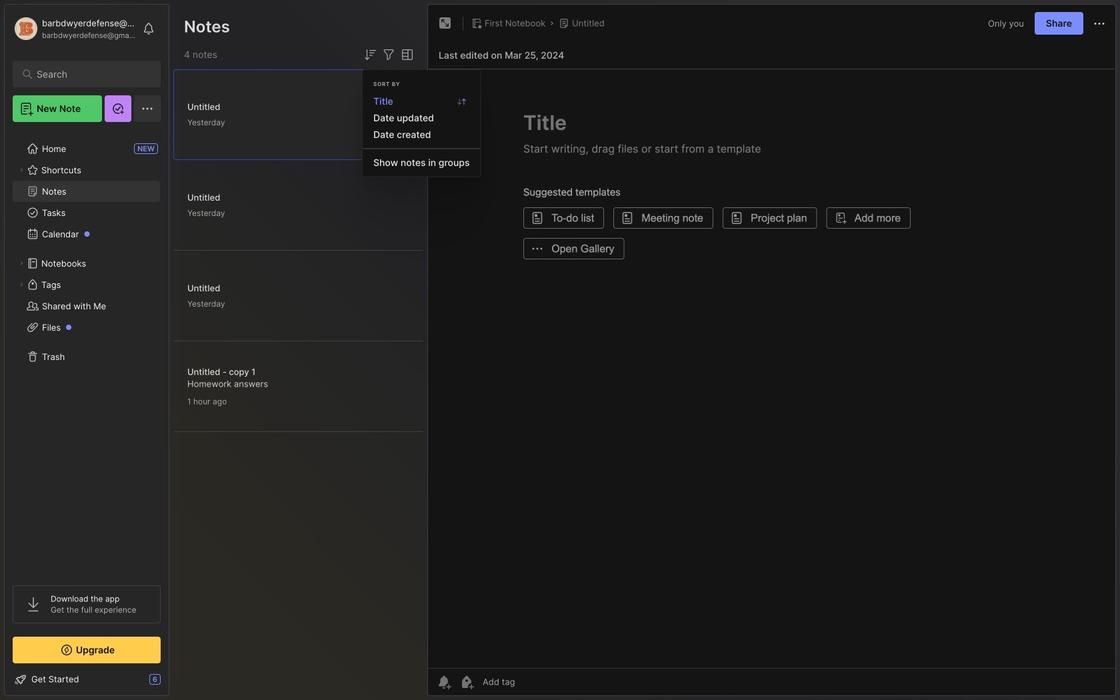 Task type: locate. For each thing, give the bounding box(es) containing it.
expand note image
[[437, 15, 453, 31]]

Search text field
[[37, 68, 143, 81]]

expand notebooks image
[[17, 259, 25, 267]]

add a reminder image
[[436, 674, 452, 690]]

View options field
[[397, 47, 415, 63]]

tree inside main element
[[5, 130, 169, 574]]

Note Editor text field
[[428, 69, 1116, 668]]

Help and Learning task checklist field
[[5, 669, 169, 690]]

Add filters field
[[381, 47, 397, 63]]

Add tag field
[[481, 676, 582, 688]]

note window element
[[427, 4, 1116, 700]]

dropdown list menu
[[363, 93, 480, 171]]

None search field
[[37, 66, 143, 82]]

tree
[[5, 130, 169, 574]]



Task type: describe. For each thing, give the bounding box(es) containing it.
expand tags image
[[17, 281, 25, 289]]

main element
[[0, 0, 173, 700]]

Sort options field
[[362, 47, 378, 63]]

none search field inside main element
[[37, 66, 143, 82]]

add tag image
[[459, 674, 475, 690]]

More actions field
[[1092, 15, 1108, 32]]

click to collapse image
[[168, 676, 178, 692]]

more actions image
[[1092, 16, 1108, 32]]

add filters image
[[381, 47, 397, 63]]

Account field
[[13, 15, 136, 42]]



Task type: vqa. For each thing, say whether or not it's contained in the screenshot.
AM
no



